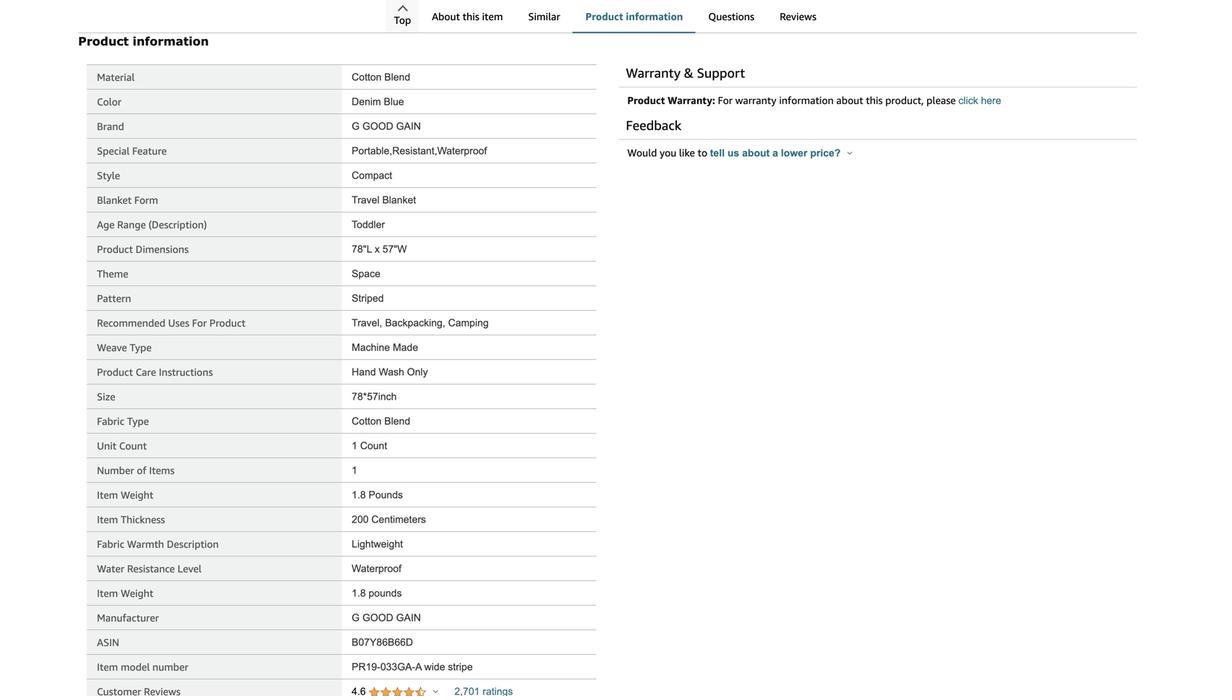 Task type: vqa. For each thing, say whether or not it's contained in the screenshot.
lower
yes



Task type: locate. For each thing, give the bounding box(es) containing it.
style
[[97, 170, 120, 181]]

type up care
[[130, 342, 152, 354]]

blend for fabric type
[[385, 416, 410, 427]]

special feature
[[97, 145, 167, 157]]

please
[[927, 94, 956, 106]]

0 vertical spatial about
[[837, 94, 864, 106]]

striped
[[352, 293, 384, 304]]

0 vertical spatial item weight
[[97, 489, 153, 501]]

1 down 1 count
[[352, 465, 357, 476]]

about left a
[[742, 147, 770, 159]]

pounds
[[369, 588, 402, 599]]

0 vertical spatial 1.8
[[352, 490, 366, 501]]

1.8
[[352, 490, 366, 501], [352, 588, 366, 599]]

item for pr19-033ga-a wide stripe
[[97, 662, 118, 673]]

about up popover image
[[837, 94, 864, 106]]

78"l
[[352, 244, 372, 255]]

product information up material
[[78, 34, 209, 48]]

level
[[178, 563, 202, 575]]

cotton blend down 78*57inch
[[352, 416, 410, 427]]

1.8 left pounds
[[352, 588, 366, 599]]

1 vertical spatial cotton
[[352, 416, 382, 427]]

product information up warranty
[[586, 10, 683, 22]]

fabric type
[[97, 416, 149, 427]]

1 vertical spatial good
[[363, 613, 394, 624]]

2 fabric from the top
[[97, 539, 124, 550]]

cotton blend up denim blue
[[352, 71, 410, 83]]

2 blanket from the left
[[382, 194, 416, 206]]

g good gain
[[352, 121, 421, 132], [352, 613, 421, 624]]

0 vertical spatial cotton blend
[[352, 71, 410, 83]]

like
[[679, 147, 695, 159]]

0 vertical spatial g good gain
[[352, 121, 421, 132]]

2 count from the left
[[360, 440, 387, 452]]

item weight
[[97, 489, 153, 501], [97, 588, 153, 600]]

gain up portable,resistant,waterproof
[[396, 121, 421, 132]]

blanket down style
[[97, 194, 132, 206]]

information up warranty
[[626, 10, 683, 22]]

0 vertical spatial information
[[626, 10, 683, 22]]

2 g good gain from the top
[[352, 613, 421, 624]]

1.8 pounds
[[352, 490, 403, 501]]

cotton for material
[[352, 71, 382, 83]]

1
[[352, 440, 357, 452], [352, 465, 357, 476]]

item down asin
[[97, 662, 118, 673]]

1 vertical spatial weight
[[121, 588, 153, 600]]

1 horizontal spatial for
[[718, 94, 733, 106]]

cotton blend
[[352, 71, 410, 83], [352, 416, 410, 427]]

cotton
[[352, 71, 382, 83], [352, 416, 382, 427]]

1 vertical spatial 1
[[352, 465, 357, 476]]

0 vertical spatial weight
[[121, 489, 153, 501]]

1 vertical spatial 1.8
[[352, 588, 366, 599]]

reviews
[[780, 10, 817, 22]]

1 1 from the top
[[352, 440, 357, 452]]

1 gain from the top
[[396, 121, 421, 132]]

2 item from the top
[[97, 514, 118, 526]]

0 horizontal spatial for
[[192, 317, 207, 329]]

items
[[149, 465, 175, 477]]

for down support
[[718, 94, 733, 106]]

2 gain from the top
[[396, 613, 421, 624]]

fabric up unit
[[97, 416, 124, 427]]

weight
[[121, 489, 153, 501], [121, 588, 153, 600]]

1.8 up 200
[[352, 490, 366, 501]]

item weight up 'item thickness'
[[97, 489, 153, 501]]

type up unit count
[[127, 416, 149, 427]]

g down denim
[[352, 121, 360, 132]]

recommended
[[97, 317, 166, 329]]

0 horizontal spatial information
[[133, 34, 209, 48]]

theme
[[97, 268, 128, 280]]

item down water
[[97, 588, 118, 600]]

to
[[698, 147, 708, 159]]

stripe
[[448, 662, 473, 673]]

information right warranty
[[779, 94, 834, 106]]

weight up manufacturer
[[121, 588, 153, 600]]

1 horizontal spatial about
[[837, 94, 864, 106]]

2 vertical spatial information
[[779, 94, 834, 106]]

water resistance level
[[97, 563, 202, 575]]

for right the uses
[[192, 317, 207, 329]]

0 vertical spatial type
[[130, 342, 152, 354]]

product right similar
[[586, 10, 623, 22]]

0 vertical spatial 1
[[352, 440, 357, 452]]

2 item weight from the top
[[97, 588, 153, 600]]

0 horizontal spatial this
[[463, 10, 480, 22]]

1 for 1
[[352, 465, 357, 476]]

fabric up water
[[97, 539, 124, 550]]

033ga-
[[381, 662, 415, 673]]

warranty & support
[[626, 65, 745, 81]]

0 vertical spatial this
[[463, 10, 480, 22]]

1 vertical spatial item weight
[[97, 588, 153, 600]]

g for brand
[[352, 121, 360, 132]]

product up material
[[78, 34, 129, 48]]

item for 1.8 pounds
[[97, 489, 118, 501]]

2 1 from the top
[[352, 465, 357, 476]]

0 vertical spatial product information
[[586, 10, 683, 22]]

item weight up manufacturer
[[97, 588, 153, 600]]

g good gain for manufacturer
[[352, 613, 421, 624]]

1 cotton from the top
[[352, 71, 382, 83]]

g down 1.8 pounds
[[352, 613, 360, 624]]

2 good from the top
[[363, 613, 394, 624]]

resistance
[[127, 563, 175, 575]]

made
[[393, 342, 418, 353]]

1 vertical spatial type
[[127, 416, 149, 427]]

0 horizontal spatial product information
[[78, 34, 209, 48]]

item
[[97, 489, 118, 501], [97, 514, 118, 526], [97, 588, 118, 600], [97, 662, 118, 673]]

0 vertical spatial fabric
[[97, 416, 124, 427]]

age range (description)
[[97, 219, 207, 231]]

feedback
[[626, 117, 682, 133]]

information up material
[[133, 34, 209, 48]]

1 cotton blend from the top
[[352, 71, 410, 83]]

g good gain down blue
[[352, 121, 421, 132]]

number of items
[[97, 465, 175, 477]]

1 count from the left
[[119, 440, 147, 452]]

count up number of items
[[119, 440, 147, 452]]

count for 1 count
[[360, 440, 387, 452]]

travel blanket
[[352, 194, 416, 206]]

a
[[773, 147, 778, 159]]

product information
[[586, 10, 683, 22], [78, 34, 209, 48]]

for for uses
[[192, 317, 207, 329]]

1.8 pounds
[[352, 588, 402, 599]]

x
[[375, 244, 380, 255]]

click
[[959, 95, 979, 106]]

number
[[97, 465, 134, 477]]

1 down 78*57inch
[[352, 440, 357, 452]]

product care instructions
[[97, 366, 213, 378]]

gain for brand
[[396, 121, 421, 132]]

0 horizontal spatial blanket
[[97, 194, 132, 206]]

1 horizontal spatial product information
[[586, 10, 683, 22]]

this left item at the top left
[[463, 10, 480, 22]]

1 horizontal spatial count
[[360, 440, 387, 452]]

g good gain for brand
[[352, 121, 421, 132]]

information
[[626, 10, 683, 22], [133, 34, 209, 48], [779, 94, 834, 106]]

good down denim blue
[[363, 121, 394, 132]]

pr19-033ga-a wide stripe
[[352, 662, 473, 673]]

lightweight
[[352, 539, 403, 550]]

2 horizontal spatial information
[[779, 94, 834, 106]]

1 vertical spatial cotton blend
[[352, 416, 410, 427]]

1 weight from the top
[[121, 489, 153, 501]]

b07y86b66d
[[352, 637, 413, 649]]

item
[[482, 10, 503, 22]]

4 item from the top
[[97, 662, 118, 673]]

1 item weight from the top
[[97, 489, 153, 501]]

blend for material
[[385, 71, 410, 83]]

pr19-
[[352, 662, 381, 673]]

1 vertical spatial g good gain
[[352, 613, 421, 624]]

uses
[[168, 317, 189, 329]]

2 g from the top
[[352, 613, 360, 624]]

1 vertical spatial g
[[352, 613, 360, 624]]

1 g from the top
[[352, 121, 360, 132]]

backpacking,
[[385, 317, 446, 329]]

gain for manufacturer
[[396, 613, 421, 624]]

blend up blue
[[385, 71, 410, 83]]

0 vertical spatial blend
[[385, 71, 410, 83]]

number
[[153, 662, 188, 673]]

1 item from the top
[[97, 489, 118, 501]]

product down weave
[[97, 366, 133, 378]]

product up 'theme'
[[97, 243, 133, 255]]

thickness
[[121, 514, 165, 526]]

care
[[136, 366, 156, 378]]

this
[[463, 10, 480, 22], [866, 94, 883, 106]]

blend down 78*57inch
[[385, 416, 410, 427]]

weight down number of items
[[121, 489, 153, 501]]

item weight for 1.8 pounds
[[97, 588, 153, 600]]

0 vertical spatial g
[[352, 121, 360, 132]]

this left the product,
[[866, 94, 883, 106]]

0 vertical spatial cotton
[[352, 71, 382, 83]]

1 vertical spatial blend
[[385, 416, 410, 427]]

1 1.8 from the top
[[352, 490, 366, 501]]

1 vertical spatial about
[[742, 147, 770, 159]]

unit count
[[97, 440, 147, 452]]

cotton up 1 count
[[352, 416, 382, 427]]

only
[[407, 367, 428, 378]]

popover image
[[433, 690, 438, 694]]

product,
[[886, 94, 924, 106]]

cotton for fabric type
[[352, 416, 382, 427]]

item weight for 1.8 pounds
[[97, 489, 153, 501]]

fabric for fabric type
[[97, 416, 124, 427]]

1 g good gain from the top
[[352, 121, 421, 132]]

g for manufacturer
[[352, 613, 360, 624]]

2 weight from the top
[[121, 588, 153, 600]]

gain down pounds
[[396, 613, 421, 624]]

g good gain down pounds
[[352, 613, 421, 624]]

2 blend from the top
[[385, 416, 410, 427]]

range
[[117, 219, 146, 231]]

fabric
[[97, 416, 124, 427], [97, 539, 124, 550]]

item down number
[[97, 489, 118, 501]]

us
[[728, 147, 740, 159]]

2 1.8 from the top
[[352, 588, 366, 599]]

2 cotton from the top
[[352, 416, 382, 427]]

1 vertical spatial for
[[192, 317, 207, 329]]

1 blend from the top
[[385, 71, 410, 83]]

about
[[837, 94, 864, 106], [742, 147, 770, 159]]

for
[[718, 94, 733, 106], [192, 317, 207, 329]]

1 vertical spatial product information
[[78, 34, 209, 48]]

item left "thickness"
[[97, 514, 118, 526]]

1 horizontal spatial this
[[866, 94, 883, 106]]

weave type
[[97, 342, 152, 354]]

1 fabric from the top
[[97, 416, 124, 427]]

blanket right travel
[[382, 194, 416, 206]]

good
[[363, 121, 394, 132], [363, 613, 394, 624]]

count down 78*57inch
[[360, 440, 387, 452]]

1 horizontal spatial blanket
[[382, 194, 416, 206]]

top
[[394, 14, 411, 26]]

warranty:
[[668, 94, 715, 106]]

0 vertical spatial gain
[[396, 121, 421, 132]]

good down 1.8 pounds
[[363, 613, 394, 624]]

travel,
[[352, 317, 382, 329]]

1 vertical spatial gain
[[396, 613, 421, 624]]

1 vertical spatial fabric
[[97, 539, 124, 550]]

cotton up denim
[[352, 71, 382, 83]]

warranty
[[626, 65, 681, 81]]

tell
[[710, 147, 725, 159]]

gain
[[396, 121, 421, 132], [396, 613, 421, 624]]

0 horizontal spatial count
[[119, 440, 147, 452]]

1.8 for 1.8 pounds
[[352, 588, 366, 599]]

1 horizontal spatial information
[[626, 10, 683, 22]]

1 good from the top
[[363, 121, 394, 132]]

for for warranty:
[[718, 94, 733, 106]]

78"l x 57"w
[[352, 244, 407, 255]]

good for manufacturer
[[363, 613, 394, 624]]

camping
[[448, 317, 489, 329]]

0 vertical spatial for
[[718, 94, 733, 106]]

portable,resistant,waterproof
[[352, 145, 487, 156]]

1 vertical spatial information
[[133, 34, 209, 48]]

3 item from the top
[[97, 588, 118, 600]]

2 cotton blend from the top
[[352, 416, 410, 427]]

brand
[[97, 120, 124, 132]]

0 vertical spatial good
[[363, 121, 394, 132]]



Task type: describe. For each thing, give the bounding box(es) containing it.
(description)
[[149, 219, 207, 231]]

weight for 1.8 pounds
[[121, 588, 153, 600]]

wash
[[379, 367, 404, 378]]

78*57inch
[[352, 391, 397, 402]]

hand wash only
[[352, 367, 428, 378]]

1 count
[[352, 440, 387, 452]]

item model number
[[97, 662, 188, 673]]

special
[[97, 145, 130, 157]]

200
[[352, 514, 369, 526]]

price?
[[811, 147, 841, 159]]

warranty
[[736, 94, 777, 106]]

click here link
[[959, 95, 1002, 106]]

pattern
[[97, 293, 131, 304]]

instructions
[[159, 366, 213, 378]]

type for weave type
[[130, 342, 152, 354]]

waterproof
[[352, 563, 402, 575]]

&
[[684, 65, 694, 81]]

product warranty: for warranty information about this product, please click here
[[628, 94, 1002, 106]]

count for unit count
[[119, 440, 147, 452]]

hand
[[352, 367, 376, 378]]

about
[[432, 10, 460, 22]]

feature
[[132, 145, 167, 157]]

travel
[[352, 194, 380, 206]]

unit
[[97, 440, 117, 452]]

you
[[660, 147, 677, 159]]

product dimensions
[[97, 243, 189, 255]]

type for fabric type
[[127, 416, 149, 427]]

about this item
[[432, 10, 503, 22]]

blue
[[384, 96, 404, 107]]

0 horizontal spatial about
[[742, 147, 770, 159]]

wide
[[424, 662, 445, 673]]

popover image
[[848, 151, 853, 155]]

dimensions
[[136, 243, 189, 255]]

1 for 1 count
[[352, 440, 357, 452]]

recommended uses for product
[[97, 317, 246, 329]]

toddler
[[352, 219, 385, 230]]

product right the uses
[[210, 317, 246, 329]]

cotton blend for fabric type
[[352, 416, 410, 427]]

similar
[[528, 10, 560, 22]]

material
[[97, 71, 135, 83]]

good for brand
[[363, 121, 394, 132]]

product up feedback
[[628, 94, 665, 106]]

item thickness
[[97, 514, 165, 526]]

color
[[97, 96, 122, 108]]

warmth
[[127, 539, 164, 550]]

support
[[697, 65, 745, 81]]

a
[[415, 662, 422, 673]]

description
[[167, 539, 219, 550]]

machine made
[[352, 342, 418, 353]]

cotton blend for material
[[352, 71, 410, 83]]

would
[[628, 147, 657, 159]]

1.8 for 1.8 pounds
[[352, 490, 366, 501]]

fabric for fabric warmth description
[[97, 539, 124, 550]]

tell us about a lower price? button
[[710, 147, 853, 159]]

lower
[[781, 147, 808, 159]]

centimeters
[[372, 514, 426, 526]]

size
[[97, 391, 115, 403]]

1 blanket from the left
[[97, 194, 132, 206]]

weight for 1.8 pounds
[[121, 489, 153, 501]]

57"w
[[383, 244, 407, 255]]

weave
[[97, 342, 127, 354]]

age
[[97, 219, 115, 231]]

blanket form
[[97, 194, 158, 206]]

item for 1.8 pounds
[[97, 588, 118, 600]]

water
[[97, 563, 124, 575]]

travel, backpacking, camping
[[352, 317, 489, 329]]

200 centimeters
[[352, 514, 426, 526]]

1 vertical spatial this
[[866, 94, 883, 106]]

compact
[[352, 170, 392, 181]]

fabric warmth description
[[97, 539, 219, 550]]

item for 200 centimeters
[[97, 514, 118, 526]]

questions
[[709, 10, 755, 22]]

asin
[[97, 637, 119, 649]]

model
[[121, 662, 150, 673]]

tell us about a lower price?
[[710, 147, 844, 159]]



